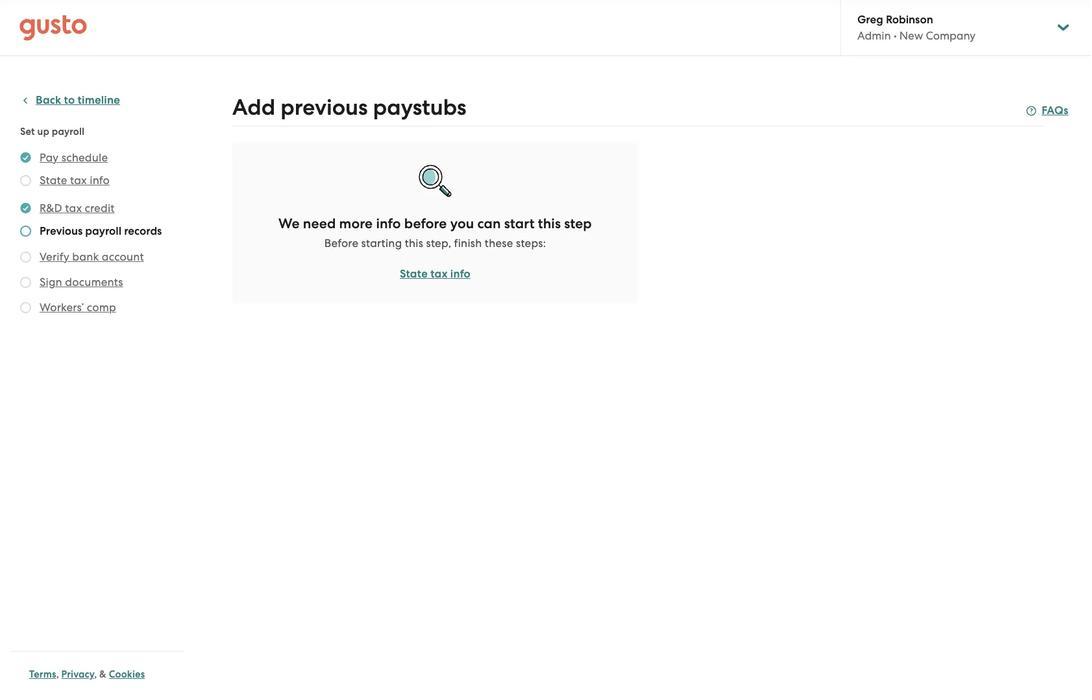 Task type: locate. For each thing, give the bounding box(es) containing it.
state tax info inside previous payroll records "list"
[[40, 174, 110, 187]]

state inside button
[[40, 174, 67, 187]]

bank
[[72, 251, 99, 264]]

info down 'finish'
[[450, 267, 471, 281]]

state for state tax info button
[[40, 174, 67, 187]]

circle check image left pay
[[20, 150, 31, 166]]

state down pay
[[40, 174, 67, 187]]

state tax info
[[40, 174, 110, 187], [400, 267, 471, 281]]

info
[[90, 174, 110, 187], [376, 216, 401, 232], [450, 267, 471, 281]]

2 circle check image from the top
[[20, 201, 31, 216]]

we need more info before you can start this step before starting this step, finish these steps:
[[279, 216, 592, 250]]

state tax info for state tax info button
[[40, 174, 110, 187]]

info up the starting
[[376, 216, 401, 232]]

verify
[[40, 251, 69, 264]]

2 horizontal spatial info
[[450, 267, 471, 281]]

, left privacy
[[56, 669, 59, 681]]

circle check image for pay
[[20, 150, 31, 166]]

documents
[[65, 276, 123, 289]]

tax inside "link"
[[431, 267, 448, 281]]

privacy link
[[61, 669, 94, 681]]

r&d
[[40, 202, 62, 215]]

1 horizontal spatial info
[[376, 216, 401, 232]]

info for state tax info "link"
[[450, 267, 471, 281]]

1 vertical spatial info
[[376, 216, 401, 232]]

1 horizontal spatial state tax info
[[400, 267, 471, 281]]

privacy
[[61, 669, 94, 681]]

2 vertical spatial tax
[[431, 267, 448, 281]]

&
[[99, 669, 106, 681]]

these
[[485, 237, 513, 250]]

1 vertical spatial check image
[[20, 252, 31, 263]]

this up steps:
[[538, 216, 561, 232]]

check image left workers'
[[20, 303, 31, 314]]

0 vertical spatial state tax info
[[40, 174, 110, 187]]

sign documents button
[[40, 275, 123, 290]]

before
[[324, 237, 359, 250]]

3 check image from the top
[[20, 303, 31, 314]]

tax right r&d
[[65, 202, 82, 215]]

sign documents
[[40, 276, 123, 289]]

1 vertical spatial tax
[[65, 202, 82, 215]]

payroll down credit
[[85, 225, 121, 238]]

up
[[37, 126, 49, 138]]

0 vertical spatial check image
[[20, 175, 31, 186]]

new
[[900, 29, 923, 42]]

,
[[56, 669, 59, 681], [94, 669, 97, 681]]

2 check image from the top
[[20, 277, 31, 288]]

1 vertical spatial check image
[[20, 277, 31, 288]]

0 horizontal spatial info
[[90, 174, 110, 187]]

check image
[[20, 226, 31, 237], [20, 252, 31, 263]]

tax
[[70, 174, 87, 187], [65, 202, 82, 215], [431, 267, 448, 281]]

info inside "link"
[[450, 267, 471, 281]]

r&d tax credit button
[[40, 201, 115, 216]]

pay
[[40, 151, 59, 164]]

0 vertical spatial state
[[40, 174, 67, 187]]

state
[[40, 174, 67, 187], [400, 267, 428, 281]]

tax for state tax info button
[[70, 174, 87, 187]]

0 horizontal spatial this
[[405, 237, 423, 250]]

timeline
[[78, 93, 120, 107]]

this
[[538, 216, 561, 232], [405, 237, 423, 250]]

1 vertical spatial circle check image
[[20, 201, 31, 216]]

back
[[36, 93, 61, 107]]

check image left previous
[[20, 226, 31, 237]]

set up payroll
[[20, 126, 84, 138]]

check image left state tax info button
[[20, 175, 31, 186]]

check image left sign
[[20, 277, 31, 288]]

1 horizontal spatial state
[[400, 267, 428, 281]]

1 horizontal spatial payroll
[[85, 225, 121, 238]]

before
[[404, 216, 447, 232]]

2 vertical spatial check image
[[20, 303, 31, 314]]

r&d tax credit
[[40, 202, 115, 215]]

1 vertical spatial payroll
[[85, 225, 121, 238]]

add
[[232, 94, 275, 121]]

0 vertical spatial payroll
[[52, 126, 84, 138]]

0 vertical spatial circle check image
[[20, 150, 31, 166]]

0 vertical spatial check image
[[20, 226, 31, 237]]

state down step,
[[400, 267, 428, 281]]

schedule
[[61, 151, 108, 164]]

info inside button
[[90, 174, 110, 187]]

1 horizontal spatial this
[[538, 216, 561, 232]]

pay schedule button
[[40, 150, 108, 166]]

tax down step,
[[431, 267, 448, 281]]

2 vertical spatial info
[[450, 267, 471, 281]]

1 check image from the top
[[20, 226, 31, 237]]

0 horizontal spatial state
[[40, 174, 67, 187]]

circle check image left r&d
[[20, 201, 31, 216]]

2 check image from the top
[[20, 252, 31, 263]]

circle check image for r&d
[[20, 201, 31, 216]]

terms
[[29, 669, 56, 681]]

payroll right up on the top of the page
[[52, 126, 84, 138]]

credit
[[85, 202, 115, 215]]

0 horizontal spatial state tax info
[[40, 174, 110, 187]]

check image
[[20, 175, 31, 186], [20, 277, 31, 288], [20, 303, 31, 314]]

1 circle check image from the top
[[20, 150, 31, 166]]

1 check image from the top
[[20, 175, 31, 186]]

back to timeline
[[36, 93, 120, 107]]

1 vertical spatial state tax info
[[400, 267, 471, 281]]

1 , from the left
[[56, 669, 59, 681]]

state tax info down step,
[[400, 267, 471, 281]]

paystubs
[[373, 94, 467, 121]]

tax down pay schedule
[[70, 174, 87, 187]]

cookies
[[109, 669, 145, 681]]

state inside "link"
[[400, 267, 428, 281]]

, left &
[[94, 669, 97, 681]]

greg
[[858, 13, 884, 27]]

0 horizontal spatial ,
[[56, 669, 59, 681]]

step,
[[426, 237, 451, 250]]

info down schedule
[[90, 174, 110, 187]]

this down before
[[405, 237, 423, 250]]

1 vertical spatial state
[[400, 267, 428, 281]]

we
[[279, 216, 300, 232]]

account
[[102, 251, 144, 264]]

0 horizontal spatial payroll
[[52, 126, 84, 138]]

state tax info down pay schedule
[[40, 174, 110, 187]]

1 horizontal spatial ,
[[94, 669, 97, 681]]

step
[[564, 216, 592, 232]]

check image left verify
[[20, 252, 31, 263]]

tax for state tax info "link"
[[431, 267, 448, 281]]

0 vertical spatial info
[[90, 174, 110, 187]]

payroll
[[52, 126, 84, 138], [85, 225, 121, 238]]

0 vertical spatial tax
[[70, 174, 87, 187]]

circle check image
[[20, 150, 31, 166], [20, 201, 31, 216]]

verify bank account button
[[40, 249, 144, 265]]

faqs
[[1042, 104, 1069, 118]]



Task type: describe. For each thing, give the bounding box(es) containing it.
workers' comp button
[[40, 300, 116, 316]]

company
[[926, 29, 976, 42]]

more
[[339, 216, 373, 232]]

terms , privacy , & cookies
[[29, 669, 145, 681]]

comp
[[87, 301, 116, 314]]

tax for r&d tax credit button
[[65, 202, 82, 215]]

sign
[[40, 276, 62, 289]]

can
[[477, 216, 501, 232]]

to
[[64, 93, 75, 107]]

cookies button
[[109, 667, 145, 683]]

•
[[894, 29, 897, 42]]

info inside we need more info before you can start this step before starting this step, finish these steps:
[[376, 216, 401, 232]]

greg robinson admin • new company
[[858, 13, 976, 42]]

home image
[[19, 15, 87, 41]]

records
[[124, 225, 162, 238]]

1 vertical spatial this
[[405, 237, 423, 250]]

add previous paystubs
[[232, 94, 467, 121]]

starting
[[361, 237, 402, 250]]

pay schedule
[[40, 151, 108, 164]]

info for state tax info button
[[90, 174, 110, 187]]

start
[[504, 216, 535, 232]]

state for state tax info "link"
[[400, 267, 428, 281]]

previous
[[281, 94, 368, 121]]

check image for state
[[20, 175, 31, 186]]

previous payroll records
[[40, 225, 162, 238]]

previous payroll records list
[[20, 150, 180, 318]]

previous
[[40, 225, 83, 238]]

workers' comp
[[40, 301, 116, 314]]

state tax info link
[[400, 267, 471, 282]]

admin
[[858, 29, 891, 42]]

2 , from the left
[[94, 669, 97, 681]]

faqs button
[[1026, 103, 1069, 119]]

steps:
[[516, 237, 546, 250]]

need
[[303, 216, 336, 232]]

terms link
[[29, 669, 56, 681]]

check image for workers'
[[20, 303, 31, 314]]

you
[[450, 216, 474, 232]]

finish
[[454, 237, 482, 250]]

state tax info button
[[40, 173, 110, 188]]

workers'
[[40, 301, 84, 314]]

check image for sign
[[20, 277, 31, 288]]

robinson
[[886, 13, 933, 27]]

state tax info for state tax info "link"
[[400, 267, 471, 281]]

payroll inside "list"
[[85, 225, 121, 238]]

verify bank account
[[40, 251, 144, 264]]

back to timeline button
[[20, 93, 120, 108]]

set
[[20, 126, 35, 138]]

0 vertical spatial this
[[538, 216, 561, 232]]



Task type: vqa. For each thing, say whether or not it's contained in the screenshot.
See an example.
no



